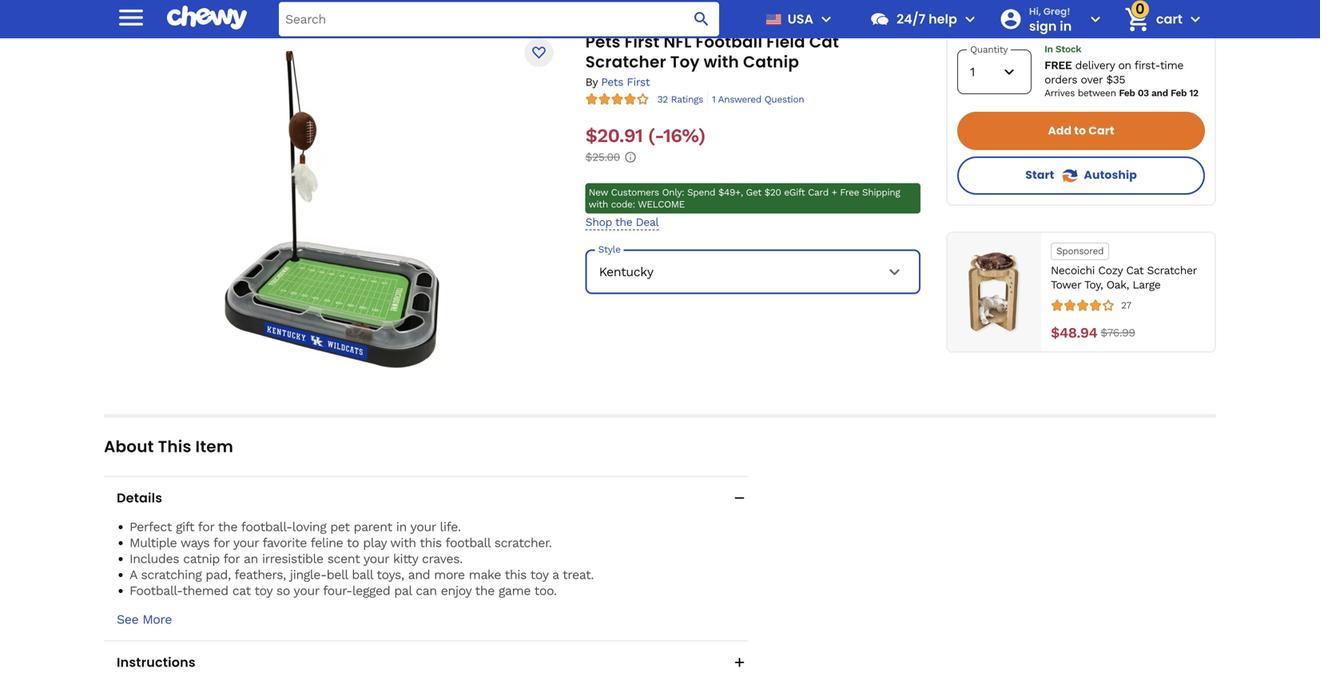 Task type: locate. For each thing, give the bounding box(es) containing it.
cat inside sponsored necoichi cozy cat scratcher tower toy, oak, large
[[1126, 264, 1144, 277]]

feb
[[1119, 88, 1135, 99], [1171, 88, 1187, 99]]

1 horizontal spatial toy
[[530, 568, 548, 583]]

0 horizontal spatial toy
[[254, 584, 272, 599]]

1 vertical spatial football
[[696, 31, 763, 53]]

0 horizontal spatial in
[[1045, 44, 1053, 55]]

gift
[[176, 520, 194, 535]]

menu image inside usa dropdown button
[[817, 10, 836, 29]]

0 vertical spatial for
[[198, 520, 214, 535]]

1 horizontal spatial scratcher
[[1147, 264, 1197, 277]]

on
[[1118, 59, 1131, 72]]

in right sign
[[1060, 17, 1072, 35]]

over
[[1081, 73, 1103, 86]]

32
[[657, 94, 668, 105]]

favorite
[[263, 536, 307, 551]]

1 horizontal spatial cat
[[1126, 264, 1144, 277]]

add
[[1048, 123, 1072, 139]]

multiple
[[129, 536, 177, 551]]

irresistible
[[262, 552, 323, 567]]

your
[[410, 520, 436, 535], [233, 536, 259, 551], [364, 552, 389, 567], [294, 584, 319, 599]]

1
[[712, 94, 716, 105]]

orders
[[1045, 73, 1077, 86]]

chewy home image
[[167, 0, 247, 35]]

usa button
[[759, 0, 836, 38]]

scratcher up large
[[1147, 264, 1197, 277]]

2 vertical spatial the
[[475, 584, 495, 599]]

the down code:
[[615, 216, 632, 229]]

menu image left essentials
[[115, 1, 147, 33]]

tower
[[1051, 279, 1081, 292]]

large
[[1133, 279, 1161, 292]]

1 feb from the left
[[1119, 88, 1135, 99]]

with inside pets first nfl football field cat scratcher toy with catnip
[[704, 51, 739, 73]]

necoichi cozy cat scratcher tower toy, oak, large image
[[954, 252, 1035, 333]]

feb left 03
[[1119, 88, 1135, 99]]

this up craves.
[[420, 536, 442, 551]]

1 vertical spatial shop
[[585, 216, 612, 229]]

1 horizontal spatial to
[[1074, 123, 1086, 139]]

the left football-
[[218, 520, 237, 535]]

in up the free
[[1045, 44, 1053, 55]]

0 vertical spatial cat
[[809, 31, 839, 53]]

too.
[[534, 584, 557, 599]]

2 horizontal spatial with
[[704, 51, 739, 73]]

with right the toy
[[704, 51, 739, 73]]

new customers only: spend $49+, get $20 egift card + free shipping with code: welcome shop the deal
[[585, 187, 900, 229]]

in stock
[[1045, 44, 1081, 55]]

enjoy
[[441, 584, 471, 599]]

0 horizontal spatial with
[[390, 536, 416, 551]]

1 vertical spatial in
[[1045, 44, 1053, 55]]

cat down 'usa'
[[809, 31, 839, 53]]

1 vertical spatial the
[[218, 520, 237, 535]]

delivery on first-time orders over $35
[[1045, 59, 1184, 86]]

0 horizontal spatial to
[[347, 536, 359, 551]]

1 vertical spatial with
[[589, 199, 608, 210]]

the down the make
[[475, 584, 495, 599]]

scratcher
[[585, 51, 666, 73], [1147, 264, 1197, 277]]

football right essentials
[[213, 7, 249, 18]]

game day essentials
[[104, 7, 196, 18]]

1 horizontal spatial this
[[505, 568, 527, 583]]

toy down feathers,
[[254, 584, 272, 599]]

24/7 help
[[897, 10, 957, 28]]

for left an
[[223, 552, 240, 567]]

pets up by
[[585, 31, 621, 53]]

cart
[[1089, 123, 1115, 139]]

0 vertical spatial scratcher
[[585, 51, 666, 73]]

your right 'in'
[[410, 520, 436, 535]]

first-
[[1135, 59, 1160, 72]]

a
[[552, 568, 559, 583]]

menu image
[[115, 1, 147, 33], [817, 10, 836, 29]]

deal
[[636, 216, 659, 229]]

can
[[416, 584, 437, 599]]

field
[[766, 31, 805, 53]]

in inside 'hi, greg! sign in'
[[1060, 17, 1072, 35]]

16%)
[[663, 124, 705, 147]]

time
[[1160, 59, 1184, 72]]

new
[[589, 187, 608, 198]]

0 horizontal spatial feb
[[1119, 88, 1135, 99]]

0 vertical spatial pets
[[585, 31, 621, 53]]

menu image right 'usa'
[[817, 10, 836, 29]]

jingle-
[[290, 568, 327, 583]]

$25.00 text field
[[585, 150, 620, 164]]

free
[[840, 187, 859, 198]]

0 vertical spatial in
[[1060, 17, 1072, 35]]

scratcher up pets first link
[[585, 51, 666, 73]]

$20.91 (-16%) text field
[[585, 124, 705, 147]]

for up catnip
[[213, 536, 230, 551]]

1 vertical spatial this
[[505, 568, 527, 583]]

1 vertical spatial toy
[[254, 584, 272, 599]]

to up scent
[[347, 536, 359, 551]]

2 vertical spatial with
[[390, 536, 416, 551]]

to inside perfect gift for the football-loving pet parent in your life. multiple ways for your favorite feline to play with this football scratcher. includes catnip for an irresistible scent your kitty craves. a scratching pad, feathers, jingle-bell ball toys, and more make this toy a treat. football-themed cat toy so your four-legged pal can enjoy the game too.
[[347, 536, 359, 551]]

your down jingle- in the bottom left of the page
[[294, 584, 319, 599]]

toy
[[530, 568, 548, 583], [254, 584, 272, 599]]

$35
[[1106, 73, 1125, 86]]

cozy
[[1098, 264, 1123, 277]]

1 horizontal spatial with
[[589, 199, 608, 210]]

cat inside pets first nfl football field cat scratcher toy with catnip
[[809, 31, 839, 53]]

$20
[[764, 187, 781, 198]]

0 horizontal spatial shop
[[252, 7, 274, 18]]

the inside new customers only: spend $49+, get $20 egift card + free shipping with code: welcome shop the deal
[[615, 216, 632, 229]]

game day essentials link
[[104, 7, 196, 19]]

your up an
[[233, 536, 259, 551]]

catnip
[[743, 51, 799, 73]]

1 vertical spatial and
[[408, 568, 430, 583]]

more
[[434, 568, 465, 583]]

2 horizontal spatial the
[[615, 216, 632, 229]]

shop down the new
[[585, 216, 612, 229]]

0 vertical spatial the
[[615, 216, 632, 229]]

1 horizontal spatial shop
[[585, 216, 612, 229]]

$48.94 text field
[[1051, 325, 1097, 342]]

0 horizontal spatial and
[[408, 568, 430, 583]]

pets first link
[[601, 76, 650, 89]]

add to cart
[[1048, 123, 1115, 139]]

to right add
[[1074, 123, 1086, 139]]

get
[[746, 187, 761, 198]]

by pets first
[[585, 76, 650, 89]]

this
[[420, 536, 442, 551], [505, 568, 527, 583]]

Product search field
[[279, 2, 719, 36]]

1 answered question button
[[707, 93, 804, 106]]

cat up large
[[1126, 264, 1144, 277]]

help
[[929, 10, 957, 28]]

spend
[[687, 187, 715, 198]]

1 horizontal spatial menu image
[[817, 10, 836, 29]]

0 horizontal spatial this
[[420, 536, 442, 551]]

0 horizontal spatial cat
[[809, 31, 839, 53]]

shop inside new customers only: spend $49+, get $20 egift card + free shipping with code: welcome shop the deal
[[585, 216, 612, 229]]

and up can
[[408, 568, 430, 583]]

feb left 12
[[1171, 88, 1187, 99]]

and right 03
[[1152, 88, 1168, 99]]

with down the new
[[589, 199, 608, 210]]

toy left a on the bottom
[[530, 568, 548, 583]]

arrives between feb 03 and feb 12
[[1045, 88, 1198, 99]]

for up ways
[[198, 520, 214, 535]]

1 horizontal spatial football
[[696, 31, 763, 53]]

0 vertical spatial first
[[625, 31, 660, 53]]

1 horizontal spatial in
[[1060, 17, 1072, 35]]

football down submit search image
[[696, 31, 763, 53]]

and
[[1152, 88, 1168, 99], [408, 568, 430, 583]]

necoichi
[[1051, 264, 1095, 277]]

1 vertical spatial cat
[[1126, 264, 1144, 277]]

1 vertical spatial to
[[347, 536, 359, 551]]

this up game
[[505, 568, 527, 583]]

1 horizontal spatial feb
[[1171, 88, 1187, 99]]

0 vertical spatial with
[[704, 51, 739, 73]]

details
[[117, 489, 162, 507]]

1 vertical spatial scratcher
[[1147, 264, 1197, 277]]

themed
[[182, 584, 228, 599]]

0 horizontal spatial football
[[213, 7, 249, 18]]

parent
[[354, 520, 392, 535]]

your down play
[[364, 552, 389, 567]]

between
[[1078, 88, 1116, 99]]

football shop
[[213, 7, 274, 18]]

0 horizontal spatial scratcher
[[585, 51, 666, 73]]

only:
[[662, 187, 684, 198]]

pets right by
[[601, 76, 623, 89]]

cart
[[1156, 10, 1183, 28]]

$25.00
[[585, 151, 620, 164]]

0 vertical spatial this
[[420, 536, 442, 551]]

usa
[[788, 10, 814, 28]]

0 vertical spatial to
[[1074, 123, 1086, 139]]

scratcher.
[[494, 536, 552, 551]]

football-
[[241, 520, 292, 535]]

catnip
[[183, 552, 220, 567]]

0 vertical spatial and
[[1152, 88, 1168, 99]]

shop right the chewy home image
[[252, 7, 274, 18]]

with down 'in'
[[390, 536, 416, 551]]



Task type: vqa. For each thing, say whether or not it's contained in the screenshot.
future
no



Task type: describe. For each thing, give the bounding box(es) containing it.
12
[[1189, 88, 1198, 99]]

kentucky
[[599, 265, 653, 280]]

football-
[[129, 584, 182, 599]]

autoship
[[1084, 167, 1137, 183]]

customers
[[611, 187, 659, 198]]

an
[[244, 552, 258, 567]]

in
[[396, 520, 407, 535]]

32 ratings button
[[657, 93, 703, 106]]

0 horizontal spatial menu image
[[115, 1, 147, 33]]

includes
[[129, 552, 179, 567]]

cat
[[232, 584, 251, 599]]

pal
[[394, 584, 412, 599]]

scratcher inside sponsored necoichi cozy cat scratcher tower toy, oak, large
[[1147, 264, 1197, 277]]

card
[[808, 187, 829, 198]]

+
[[832, 187, 837, 198]]

by
[[585, 76, 598, 89]]

answered
[[718, 94, 762, 105]]

day
[[133, 7, 149, 18]]

necoichi cozy cat scratcher tower toy, oak, large link
[[1051, 264, 1205, 293]]

1 vertical spatial first
[[627, 76, 650, 89]]

$48.94
[[1051, 325, 1097, 341]]

football shop link
[[213, 7, 274, 19]]

sign
[[1029, 17, 1057, 35]]

start
[[1025, 167, 1057, 183]]

this
[[158, 436, 191, 458]]

(-
[[648, 124, 663, 147]]

about
[[104, 436, 154, 458]]

27
[[1121, 300, 1131, 311]]

scratcher inside pets first nfl football field cat scratcher toy with catnip
[[585, 51, 666, 73]]

shipping
[[862, 187, 900, 198]]

$76.99
[[1101, 327, 1135, 340]]

1 horizontal spatial and
[[1152, 88, 1168, 99]]

delivery
[[1075, 59, 1115, 72]]

$20.91 (-16%)
[[585, 124, 705, 147]]

$76.99 text field
[[1101, 325, 1135, 342]]

ball
[[352, 568, 373, 583]]

legged
[[352, 584, 390, 599]]

four-
[[323, 584, 352, 599]]

to inside add to cart button
[[1074, 123, 1086, 139]]

stock
[[1056, 44, 1081, 55]]

code:
[[611, 199, 635, 210]]

and inside perfect gift for the football-loving pet parent in your life. multiple ways for your favorite feline to play with this football scratcher. includes catnip for an irresistible scent your kitty craves. a scratching pad, feathers, jingle-bell ball toys, and more make this toy a treat. football-themed cat toy so your four-legged pal can enjoy the game too.
[[408, 568, 430, 583]]

scratching
[[141, 568, 202, 583]]

with inside perfect gift for the football-loving pet parent in your life. multiple ways for your favorite feline to play with this football scratcher. includes catnip for an irresistible scent your kitty craves. a scratching pad, feathers, jingle-bell ball toys, and more make this toy a treat. football-themed cat toy so your four-legged pal can enjoy the game too.
[[390, 536, 416, 551]]

feline
[[311, 536, 343, 551]]

32 ratings
[[657, 94, 703, 105]]

submit search image
[[692, 10, 711, 29]]

greg!
[[1043, 5, 1070, 18]]

hi, greg! sign in
[[1029, 5, 1072, 35]]

pets first nfl football field cat scratcher toy with catnip, kentucky football slide 1 of 1 image
[[225, 49, 439, 369]]

items image
[[1123, 5, 1151, 33]]

03
[[1138, 88, 1149, 99]]

$20.91
[[585, 124, 643, 147]]

2 vertical spatial for
[[223, 552, 240, 567]]

1 vertical spatial pets
[[601, 76, 623, 89]]

0 vertical spatial shop
[[252, 7, 274, 18]]

essentials
[[152, 7, 196, 18]]

instructions image
[[731, 655, 747, 671]]

life.
[[440, 520, 461, 535]]

ratings
[[671, 94, 703, 105]]

2 feb from the left
[[1171, 88, 1187, 99]]

football
[[445, 536, 490, 551]]

details image
[[731, 491, 747, 507]]

with inside new customers only: spend $49+, get $20 egift card + free shipping with code: welcome shop the deal
[[589, 199, 608, 210]]

play
[[363, 536, 387, 551]]

toys,
[[377, 568, 404, 583]]

toy
[[670, 51, 700, 73]]

oak,
[[1106, 279, 1129, 292]]

add to cart button
[[957, 112, 1205, 150]]

$49+,
[[718, 187, 743, 198]]

perfect gift for the football-loving pet parent in your life. multiple ways for your favorite feline to play with this football scratcher. includes catnip for an irresistible scent your kitty craves. a scratching pad, feathers, jingle-bell ball toys, and more make this toy a treat. football-themed cat toy so your four-legged pal can enjoy the game too.
[[129, 520, 594, 599]]

first inside pets first nfl football field cat scratcher toy with catnip
[[625, 31, 660, 53]]

sponsored
[[1056, 246, 1104, 257]]

ways
[[181, 536, 210, 551]]

chewy support image
[[869, 9, 890, 30]]

question
[[765, 94, 804, 105]]

more
[[142, 613, 172, 628]]

0 horizontal spatial the
[[218, 520, 237, 535]]

cart menu image
[[1186, 10, 1205, 29]]

feathers,
[[234, 568, 286, 583]]

nfl
[[664, 31, 692, 53]]

hi,
[[1029, 5, 1041, 18]]

toy,
[[1084, 279, 1103, 292]]

account menu image
[[1086, 10, 1105, 29]]

loving
[[292, 520, 326, 535]]

craves.
[[422, 552, 463, 567]]

1 vertical spatial for
[[213, 536, 230, 551]]

treat.
[[563, 568, 594, 583]]

about this item
[[104, 436, 233, 458]]

football inside pets first nfl football field cat scratcher toy with catnip
[[696, 31, 763, 53]]

pets inside pets first nfl football field cat scratcher toy with catnip
[[585, 31, 621, 53]]

kitty
[[393, 552, 418, 567]]

item
[[195, 436, 233, 458]]

help menu image
[[960, 10, 980, 29]]

perfect
[[129, 520, 172, 535]]

0 vertical spatial toy
[[530, 568, 548, 583]]

Search text field
[[279, 2, 719, 36]]

1 horizontal spatial the
[[475, 584, 495, 599]]

egift
[[784, 187, 805, 198]]

sponsored necoichi cozy cat scratcher tower toy, oak, large
[[1051, 246, 1197, 292]]

0 vertical spatial football
[[213, 7, 249, 18]]



